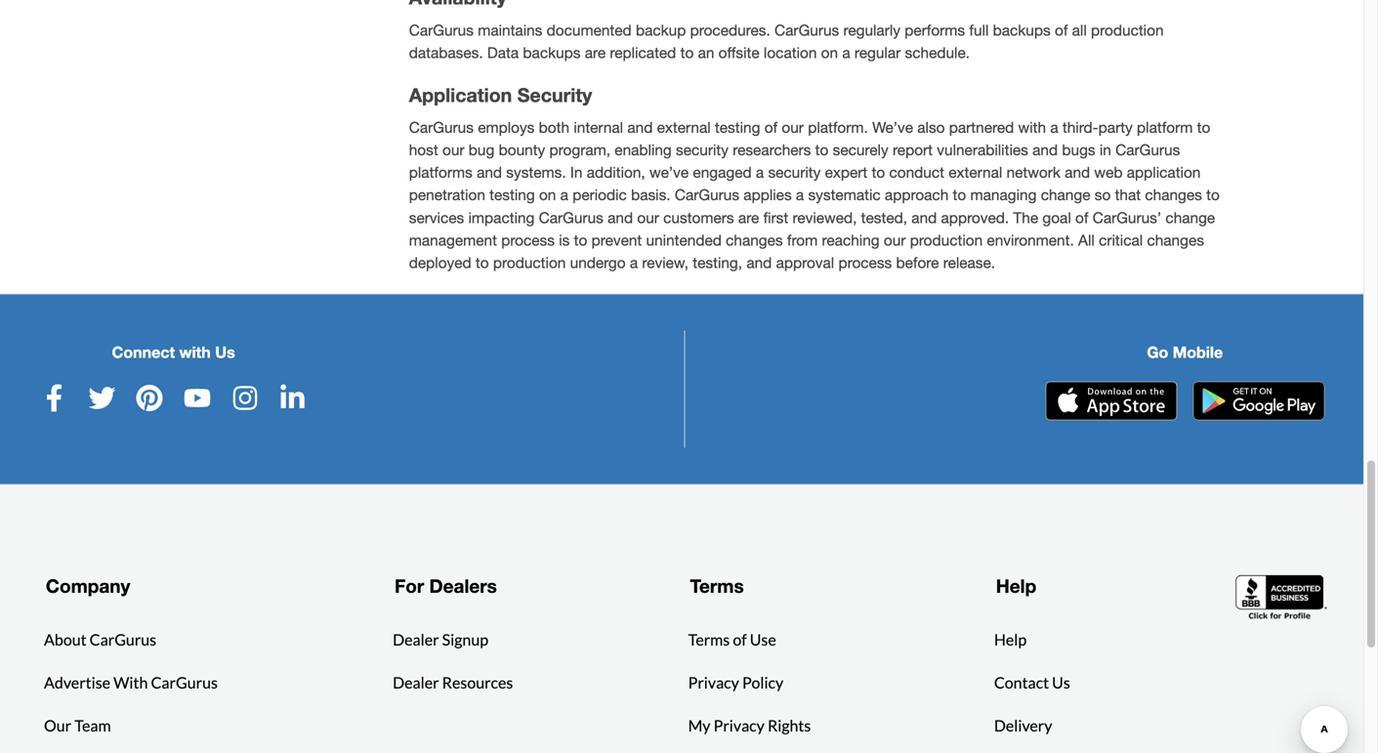 Task type: describe. For each thing, give the bounding box(es) containing it.
goal
[[1043, 209, 1072, 227]]

advertise with cargurus link
[[44, 671, 218, 695]]

contact
[[995, 673, 1050, 692]]

terms for terms of use
[[688, 630, 730, 649]]

platform
[[1137, 119, 1193, 136]]

pinterest image
[[136, 385, 163, 412]]

our team
[[44, 716, 111, 735]]

1 vertical spatial change
[[1166, 209, 1216, 227]]

to inside cargurus maintains documented backup procedures. cargurus regularly performs full backups     of all production databases. data backups are replicated to an offsite location on a     regular schedule.
[[681, 44, 694, 61]]

advertise with cargurus
[[44, 673, 218, 692]]

get it on google play image
[[1193, 382, 1325, 421]]

impacting
[[469, 209, 535, 227]]

on inside cargurus maintains documented backup procedures. cargurus regularly performs full backups     of all production databases. data backups are replicated to an offsite location on a     regular schedule.
[[821, 44, 838, 61]]

location
[[764, 44, 817, 61]]

from
[[787, 232, 818, 249]]

0 vertical spatial testing
[[715, 119, 761, 136]]

resources
[[442, 673, 513, 692]]

signup
[[442, 630, 489, 649]]

replicated
[[610, 44, 676, 61]]

testing,
[[693, 254, 743, 272]]

cargurus up with
[[90, 630, 156, 649]]

application
[[409, 83, 512, 106]]

changes down cargurus'
[[1148, 232, 1205, 249]]

for dealers
[[395, 575, 497, 597]]

youtube image
[[184, 385, 211, 412]]

with
[[113, 673, 148, 692]]

before
[[897, 254, 939, 272]]

management
[[409, 232, 497, 249]]

expert
[[825, 164, 868, 181]]

to down management
[[476, 254, 489, 272]]

go mobile
[[1148, 343, 1224, 362]]

critical
[[1099, 232, 1143, 249]]

production inside cargurus maintains documented backup procedures. cargurus regularly performs full backups     of all production databases. data backups are replicated to an offsite location on a     regular schedule.
[[1092, 21, 1164, 39]]

reviewed,
[[793, 209, 857, 227]]

terms of use
[[688, 630, 777, 649]]

0 horizontal spatial testing
[[490, 186, 535, 204]]

researchers
[[733, 141, 811, 159]]

to right that
[[1207, 186, 1220, 204]]

party
[[1099, 119, 1133, 136]]

a left third-
[[1051, 119, 1059, 136]]

dealer resources
[[393, 673, 513, 692]]

vulnerabilities
[[937, 141, 1029, 159]]

terms for terms
[[690, 575, 744, 597]]

policy
[[743, 673, 784, 692]]

cargurus maintains documented backup procedures. cargurus regularly performs full backups     of all production databases. data backups are replicated to an offsite location on a     regular schedule.
[[409, 21, 1164, 61]]

we've
[[650, 164, 689, 181]]

2 vertical spatial production
[[493, 254, 566, 272]]

click for the bbb business review of this auto listing service in cambridge ma image
[[1236, 573, 1330, 622]]

go
[[1148, 343, 1169, 362]]

contact us
[[995, 673, 1071, 692]]

0 horizontal spatial change
[[1041, 186, 1091, 204]]

to right platform at the right
[[1198, 119, 1211, 136]]

about cargurus
[[44, 630, 156, 649]]

rights
[[768, 716, 811, 735]]

data
[[488, 44, 519, 61]]

0 vertical spatial help
[[996, 575, 1037, 597]]

both
[[539, 119, 570, 136]]

and down approach
[[912, 209, 937, 227]]

help link
[[995, 628, 1027, 652]]

my
[[688, 716, 711, 735]]

a right applies
[[796, 186, 804, 204]]

program,
[[550, 141, 611, 159]]

company
[[46, 575, 130, 597]]

conduct
[[890, 164, 945, 181]]

approval
[[776, 254, 835, 272]]

privacy policy link
[[688, 671, 784, 695]]

our up platforms
[[443, 141, 465, 159]]

1 horizontal spatial backups
[[993, 21, 1051, 39]]

terms of use link
[[688, 628, 777, 652]]

cargurus up is
[[539, 209, 604, 227]]

regular
[[855, 44, 901, 61]]

performs
[[905, 21, 966, 39]]

all
[[1073, 21, 1087, 39]]

addition,
[[587, 164, 646, 181]]

dealers
[[429, 575, 497, 597]]

regularly
[[844, 21, 901, 39]]

third-
[[1063, 119, 1099, 136]]

a up applies
[[756, 164, 764, 181]]

and up enabling
[[628, 119, 653, 136]]

to up approved.
[[953, 186, 967, 204]]

security
[[518, 83, 592, 106]]

review,
[[642, 254, 689, 272]]

cargurus'
[[1093, 209, 1162, 227]]

advertise
[[44, 673, 110, 692]]

instagram image
[[231, 385, 259, 412]]

managing
[[971, 186, 1037, 204]]

network
[[1007, 164, 1061, 181]]

customers
[[664, 209, 734, 227]]

offsite
[[719, 44, 760, 61]]

1 vertical spatial privacy
[[714, 716, 765, 735]]

0 horizontal spatial with
[[179, 343, 211, 362]]

are inside "cargurus employs both internal and external testing of our platform. we've also     partnered with a third-party platform to host our bug bounty program, enabling     security researchers to securely report vulnerabilities and bugs in cargurus platforms and systems. in addition, we've engaged a security expert to conduct     external network and web application penetration testing on a periodic basis.     cargurus applies a systematic approach to managing change so that changes to services impacting cargurus and our customers are first reviewed, tested, and     approved. the goal of cargurus' change management process is to prevent unintended     changes from reaching our production environment. all critical changes deployed to     production undergo a review, testing, and approval process before release."
[[739, 209, 760, 227]]

penetration
[[409, 186, 486, 204]]

contact us link
[[995, 671, 1071, 695]]

services
[[409, 209, 464, 227]]

team
[[74, 716, 111, 735]]

environment.
[[987, 232, 1075, 249]]

databases.
[[409, 44, 483, 61]]

a down "prevent"
[[630, 254, 638, 272]]

the
[[1014, 209, 1039, 227]]

full
[[970, 21, 989, 39]]

to down securely
[[872, 164, 886, 181]]

our down tested, on the top right
[[884, 232, 906, 249]]

to right is
[[574, 232, 588, 249]]

are inside cargurus maintains documented backup procedures. cargurus regularly performs full backups     of all production databases. data backups are replicated to an offsite location on a     regular schedule.
[[585, 44, 606, 61]]

cargurus right with
[[151, 673, 218, 692]]

also
[[918, 119, 945, 136]]



Task type: locate. For each thing, give the bounding box(es) containing it.
on down the 'systems.' at the left top
[[539, 186, 556, 204]]

facebook image
[[41, 385, 68, 412]]

changes down application
[[1146, 186, 1203, 204]]

and down bug
[[477, 164, 502, 181]]

1 vertical spatial dealer
[[393, 673, 439, 692]]

with up youtube icon
[[179, 343, 211, 362]]

connect with us
[[112, 343, 235, 362]]

first
[[764, 209, 789, 227]]

our
[[44, 716, 71, 735]]

web
[[1095, 164, 1123, 181]]

process down the reaching
[[839, 254, 892, 272]]

help up help link
[[996, 575, 1037, 597]]

0 vertical spatial production
[[1092, 21, 1164, 39]]

1 vertical spatial testing
[[490, 186, 535, 204]]

us up instagram icon
[[215, 343, 235, 362]]

and
[[628, 119, 653, 136], [1033, 141, 1058, 159], [477, 164, 502, 181], [1065, 164, 1091, 181], [608, 209, 633, 227], [912, 209, 937, 227], [747, 254, 772, 272]]

0 vertical spatial privacy
[[688, 673, 740, 692]]

reaching
[[822, 232, 880, 249]]

partnered
[[950, 119, 1015, 136]]

download on the app store image
[[1046, 382, 1178, 421]]

of left use
[[733, 630, 747, 649]]

on
[[821, 44, 838, 61], [539, 186, 556, 204]]

cargurus up customers
[[675, 186, 740, 204]]

unintended
[[646, 232, 722, 249]]

twitter image
[[88, 385, 116, 412]]

all
[[1079, 232, 1095, 249]]

is
[[559, 232, 570, 249]]

procedures.
[[690, 21, 771, 39]]

are
[[585, 44, 606, 61], [739, 209, 760, 227]]

a left regular
[[843, 44, 851, 61]]

testing up the impacting
[[490, 186, 535, 204]]

2 horizontal spatial production
[[1092, 21, 1164, 39]]

privacy up my
[[688, 673, 740, 692]]

prevent
[[592, 232, 642, 249]]

changes
[[1146, 186, 1203, 204], [726, 232, 783, 249], [1148, 232, 1205, 249]]

of
[[1055, 21, 1068, 39], [765, 119, 778, 136], [1076, 209, 1089, 227], [733, 630, 747, 649]]

0 vertical spatial change
[[1041, 186, 1091, 204]]

terms
[[690, 575, 744, 597], [688, 630, 730, 649]]

help
[[996, 575, 1037, 597], [995, 630, 1027, 649]]

deployed
[[409, 254, 472, 272]]

systematic
[[809, 186, 881, 204]]

1 vertical spatial external
[[949, 164, 1003, 181]]

schedule.
[[905, 44, 970, 61]]

maintains
[[478, 21, 543, 39]]

and right testing,
[[747, 254, 772, 272]]

enabling
[[615, 141, 672, 159]]

cargurus up the location
[[775, 21, 840, 39]]

privacy right my
[[714, 716, 765, 735]]

on right the location
[[821, 44, 838, 61]]

dealer inside "dealer resources" link
[[393, 673, 439, 692]]

0 horizontal spatial external
[[657, 119, 711, 136]]

platforms
[[409, 164, 473, 181]]

backups right full
[[993, 21, 1051, 39]]

process
[[501, 232, 555, 249], [839, 254, 892, 272]]

my privacy rights link
[[688, 714, 811, 738]]

and up "prevent"
[[608, 209, 633, 227]]

changes down first
[[726, 232, 783, 249]]

that
[[1115, 186, 1141, 204]]

platform.
[[808, 119, 868, 136]]

1 vertical spatial process
[[839, 254, 892, 272]]

0 vertical spatial backups
[[993, 21, 1051, 39]]

1 vertical spatial with
[[179, 343, 211, 362]]

0 vertical spatial external
[[657, 119, 711, 136]]

dealer down dealer signup link on the bottom of page
[[393, 673, 439, 692]]

of inside cargurus maintains documented backup procedures. cargurus regularly performs full backups     of all production databases. data backups are replicated to an offsite location on a     regular schedule.
[[1055, 21, 1068, 39]]

mobile
[[1173, 343, 1224, 362]]

external up enabling
[[657, 119, 711, 136]]

external
[[657, 119, 711, 136], [949, 164, 1003, 181]]

1 horizontal spatial with
[[1019, 119, 1047, 136]]

cargurus up databases.
[[409, 21, 474, 39]]

cargurus
[[409, 21, 474, 39], [775, 21, 840, 39], [409, 119, 474, 136], [1116, 141, 1181, 159], [675, 186, 740, 204], [539, 209, 604, 227], [90, 630, 156, 649], [151, 673, 218, 692]]

dealer left signup
[[393, 630, 439, 649]]

our down basis. on the left of page
[[637, 209, 659, 227]]

1 vertical spatial production
[[910, 232, 983, 249]]

1 vertical spatial security
[[768, 164, 821, 181]]

of left all
[[1055, 21, 1068, 39]]

dealer signup link
[[393, 628, 489, 652]]

to left an
[[681, 44, 694, 61]]

0 vertical spatial on
[[821, 44, 838, 61]]

1 horizontal spatial us
[[1053, 673, 1071, 692]]

1 vertical spatial backups
[[523, 44, 581, 61]]

1 horizontal spatial production
[[910, 232, 983, 249]]

systems.
[[506, 164, 566, 181]]

1 horizontal spatial are
[[739, 209, 760, 227]]

1 horizontal spatial testing
[[715, 119, 761, 136]]

a
[[843, 44, 851, 61], [1051, 119, 1059, 136], [756, 164, 764, 181], [561, 186, 569, 204], [796, 186, 804, 204], [630, 254, 638, 272]]

my privacy rights
[[688, 716, 811, 735]]

help up contact
[[995, 630, 1027, 649]]

1 vertical spatial help
[[995, 630, 1027, 649]]

release.
[[944, 254, 996, 272]]

tested,
[[862, 209, 908, 227]]

undergo
[[570, 254, 626, 272]]

testing
[[715, 119, 761, 136], [490, 186, 535, 204]]

us
[[215, 343, 235, 362], [1053, 673, 1071, 692]]

dealer
[[393, 630, 439, 649], [393, 673, 439, 692]]

we've
[[873, 119, 914, 136]]

documented
[[547, 21, 632, 39]]

1 horizontal spatial on
[[821, 44, 838, 61]]

host
[[409, 141, 438, 159]]

to down platform.
[[816, 141, 829, 159]]

testing up researchers
[[715, 119, 761, 136]]

0 horizontal spatial are
[[585, 44, 606, 61]]

linkedin image
[[279, 385, 306, 412]]

application
[[1127, 164, 1201, 181]]

basis.
[[631, 186, 671, 204]]

our team link
[[44, 714, 111, 738]]

0 vertical spatial us
[[215, 343, 235, 362]]

employs
[[478, 119, 535, 136]]

0 vertical spatial process
[[501, 232, 555, 249]]

0 horizontal spatial process
[[501, 232, 555, 249]]

security up engaged
[[676, 141, 729, 159]]

production down is
[[493, 254, 566, 272]]

a left periodic
[[561, 186, 569, 204]]

external down the vulnerabilities
[[949, 164, 1003, 181]]

an
[[698, 44, 715, 61]]

backups
[[993, 21, 1051, 39], [523, 44, 581, 61]]

a inside cargurus maintains documented backup procedures. cargurus regularly performs full backups     of all production databases. data backups are replicated to an offsite location on a     regular schedule.
[[843, 44, 851, 61]]

1 horizontal spatial change
[[1166, 209, 1216, 227]]

0 horizontal spatial us
[[215, 343, 235, 362]]

0 vertical spatial are
[[585, 44, 606, 61]]

bug
[[469, 141, 495, 159]]

us right contact
[[1053, 673, 1071, 692]]

0 vertical spatial terms
[[690, 575, 744, 597]]

change down application
[[1166, 209, 1216, 227]]

bounty
[[499, 141, 546, 159]]

production right all
[[1092, 21, 1164, 39]]

1 vertical spatial on
[[539, 186, 556, 204]]

with
[[1019, 119, 1047, 136], [179, 343, 211, 362]]

0 horizontal spatial production
[[493, 254, 566, 272]]

backup
[[636, 21, 686, 39]]

about cargurus link
[[44, 628, 156, 652]]

with up network
[[1019, 119, 1047, 136]]

security down researchers
[[768, 164, 821, 181]]

on inside "cargurus employs both internal and external testing of our platform. we've also     partnered with a third-party platform to host our bug bounty program, enabling     security researchers to securely report vulnerabilities and bugs in cargurus platforms and systems. in addition, we've engaged a security expert to conduct     external network and web application penetration testing on a periodic basis.     cargurus applies a systematic approach to managing change so that changes to services impacting cargurus and our customers are first reviewed, tested, and     approved. the goal of cargurus' change management process is to prevent unintended     changes from reaching our production environment. all critical changes deployed to     production undergo a review, testing, and approval process before release."
[[539, 186, 556, 204]]

are down documented
[[585, 44, 606, 61]]

of up all
[[1076, 209, 1089, 227]]

approach
[[885, 186, 949, 204]]

cargurus up "host"
[[409, 119, 474, 136]]

dealer resources link
[[393, 671, 513, 695]]

cargurus up application
[[1116, 141, 1181, 159]]

cargurus employs both internal and external testing of our platform. we've also     partnered with a third-party platform to host our bug bounty program, enabling     security researchers to securely report vulnerabilities and bugs in cargurus platforms and systems. in addition, we've engaged a security expert to conduct     external network and web application penetration testing on a periodic basis.     cargurus applies a systematic approach to managing change so that changes to services impacting cargurus and our customers are first reviewed, tested, and     approved. the goal of cargurus' change management process is to prevent unintended     changes from reaching our production environment. all critical changes deployed to     production undergo a review, testing, and approval process before release.
[[409, 119, 1220, 272]]

0 horizontal spatial security
[[676, 141, 729, 159]]

and up network
[[1033, 141, 1058, 159]]

0 vertical spatial dealer
[[393, 630, 439, 649]]

security
[[676, 141, 729, 159], [768, 164, 821, 181]]

1 dealer from the top
[[393, 630, 439, 649]]

2 dealer from the top
[[393, 673, 439, 692]]

and down bugs
[[1065, 164, 1091, 181]]

change up goal
[[1041, 186, 1091, 204]]

engaged
[[693, 164, 752, 181]]

change
[[1041, 186, 1091, 204], [1166, 209, 1216, 227]]

bugs
[[1063, 141, 1096, 159]]

1 vertical spatial are
[[739, 209, 760, 227]]

process down the impacting
[[501, 232, 555, 249]]

1 horizontal spatial external
[[949, 164, 1003, 181]]

dealer for dealer resources
[[393, 673, 439, 692]]

1 horizontal spatial security
[[768, 164, 821, 181]]

dealer inside dealer signup link
[[393, 630, 439, 649]]

terms up privacy policy
[[688, 630, 730, 649]]

connect
[[112, 343, 175, 362]]

are left first
[[739, 209, 760, 227]]

0 vertical spatial security
[[676, 141, 729, 159]]

1 vertical spatial terms
[[688, 630, 730, 649]]

1 vertical spatial us
[[1053, 673, 1071, 692]]

backups up 'security'
[[523, 44, 581, 61]]

periodic
[[573, 186, 627, 204]]

with inside "cargurus employs both internal and external testing of our platform. we've also     partnered with a third-party platform to host our bug bounty program, enabling     security researchers to securely report vulnerabilities and bugs in cargurus platforms and systems. in addition, we've engaged a security expert to conduct     external network and web application penetration testing on a periodic basis.     cargurus applies a systematic approach to managing change so that changes to services impacting cargurus and our customers are first reviewed, tested, and     approved. the goal of cargurus' change management process is to prevent unintended     changes from reaching our production environment. all critical changes deployed to     production undergo a review, testing, and approval process before release."
[[1019, 119, 1047, 136]]

terms inside terms of use link
[[688, 630, 730, 649]]

0 horizontal spatial backups
[[523, 44, 581, 61]]

of up researchers
[[765, 119, 778, 136]]

dealer for dealer signup
[[393, 630, 439, 649]]

internal
[[574, 119, 624, 136]]

1 horizontal spatial process
[[839, 254, 892, 272]]

so
[[1095, 186, 1111, 204]]

our up researchers
[[782, 119, 804, 136]]

delivery
[[995, 716, 1053, 735]]

0 vertical spatial with
[[1019, 119, 1047, 136]]

terms up terms of use
[[690, 575, 744, 597]]

securely
[[833, 141, 889, 159]]

0 horizontal spatial on
[[539, 186, 556, 204]]

production up release. on the top right of the page
[[910, 232, 983, 249]]

our
[[782, 119, 804, 136], [443, 141, 465, 159], [637, 209, 659, 227], [884, 232, 906, 249]]



Task type: vqa. For each thing, say whether or not it's contained in the screenshot.
production to the middle
yes



